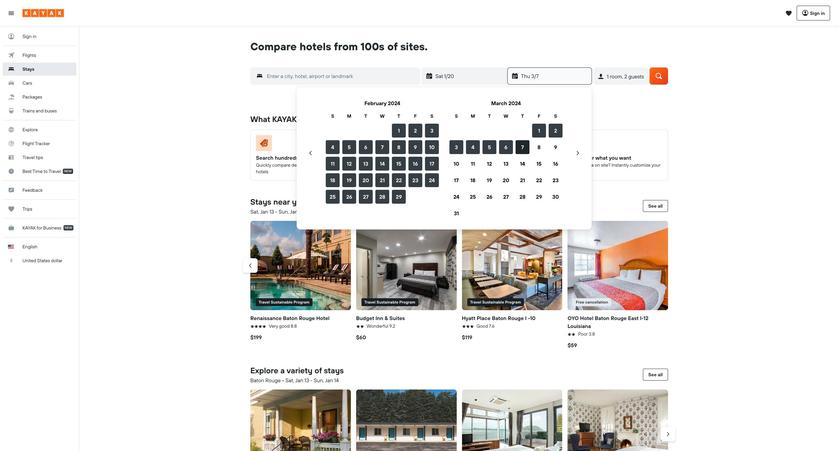 Task type: vqa. For each thing, say whether or not it's contained in the screenshot.
Start date calendar input element
no



Task type: locate. For each thing, give the bounding box(es) containing it.
grid
[[325, 95, 440, 222], [448, 95, 564, 222]]

forward image
[[665, 431, 672, 438]]

1 grid from the left
[[325, 95, 440, 222]]

budget inn & suites element
[[356, 221, 457, 310]]

stays near you carousel region
[[243, 218, 671, 352]]

hotel element
[[462, 390, 563, 451]]

navigation menu image
[[8, 10, 15, 16]]

previous month image
[[307, 150, 314, 157]]

figure
[[256, 135, 343, 154], [362, 135, 449, 154], [468, 135, 554, 154], [574, 135, 660, 154], [251, 221, 351, 310], [356, 221, 457, 310], [462, 221, 563, 310], [568, 221, 668, 310]]

oyo hotel baton rouge east i-12 louisiana element
[[568, 221, 668, 310]]

0 horizontal spatial grid
[[325, 95, 440, 222]]

None search field
[[241, 53, 678, 98]]

row
[[325, 113, 440, 120], [448, 113, 564, 120], [325, 122, 440, 139], [448, 122, 564, 139], [325, 139, 440, 156], [448, 139, 564, 156], [325, 156, 440, 172], [448, 156, 564, 172], [325, 172, 440, 189], [448, 172, 564, 189], [325, 189, 440, 205], [448, 189, 564, 205]]

1 horizontal spatial grid
[[448, 95, 564, 222]]

united states (english) image
[[8, 245, 14, 249]]



Task type: describe. For each thing, give the bounding box(es) containing it.
explore a variety of stays carousel region
[[248, 387, 676, 451]]

bed & breakfast element
[[251, 390, 351, 451]]

back image
[[247, 262, 254, 269]]

motel element
[[356, 390, 457, 451]]

2 grid from the left
[[448, 95, 564, 222]]

end date calendar input element
[[305, 95, 584, 222]]

hyatt place baton rouge i -10 element
[[462, 221, 563, 310]]

next month image
[[575, 150, 581, 157]]

renaissance baton rouge hotel element
[[251, 221, 351, 310]]

Enter a city, hotel, airport or landmark text field
[[263, 71, 420, 81]]

inn element
[[568, 390, 668, 451]]



